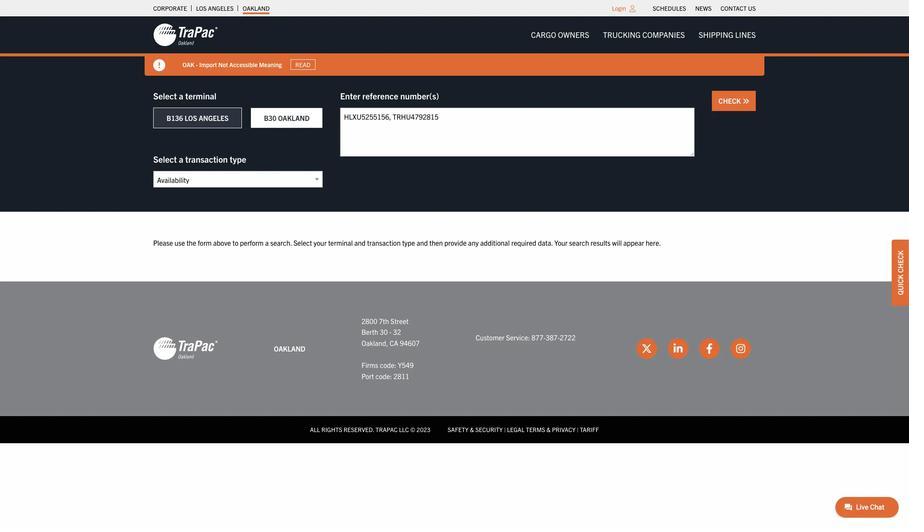 Task type: locate. For each thing, give the bounding box(es) containing it.
1 horizontal spatial type
[[402, 239, 415, 247]]

0 horizontal spatial solid image
[[153, 59, 165, 71]]

trucking companies link
[[596, 26, 692, 44]]

check inside please use the form above to perform a search. select your terminal and transaction type and then provide any additional required data. your search results will appear here. quick check
[[896, 250, 905, 273]]

| left tariff "link"
[[577, 426, 579, 434]]

footer containing 2800 7th street
[[0, 281, 909, 443]]

2 vertical spatial oakland
[[274, 344, 306, 353]]

and right your
[[354, 239, 366, 247]]

form
[[198, 239, 212, 247]]

los right corporate link
[[196, 4, 207, 12]]

use
[[175, 239, 185, 247]]

0 vertical spatial type
[[230, 154, 246, 164]]

angeles
[[208, 4, 234, 12], [199, 114, 229, 122]]

0 horizontal spatial |
[[504, 426, 506, 434]]

select up b136
[[153, 90, 177, 101]]

1 vertical spatial select
[[153, 154, 177, 164]]

2800 7th street berth 30 - 32 oakland, ca 94607
[[362, 317, 420, 347]]

los inside "link"
[[196, 4, 207, 12]]

1 vertical spatial los
[[185, 114, 197, 122]]

tariff link
[[580, 426, 599, 434]]

terminal
[[185, 90, 217, 101], [328, 239, 353, 247]]

a for terminal
[[179, 90, 183, 101]]

safety & security | legal terms & privacy | tariff
[[448, 426, 599, 434]]

b136
[[167, 114, 183, 122]]

387-
[[546, 333, 560, 342]]

terms
[[526, 426, 545, 434]]

1 vertical spatial angeles
[[199, 114, 229, 122]]

oakland
[[243, 4, 270, 12], [278, 114, 310, 122], [274, 344, 306, 353]]

customer service: 877-387-2722
[[476, 333, 576, 342]]

0 horizontal spatial transaction
[[185, 154, 228, 164]]

contact us link
[[721, 2, 756, 14]]

los
[[196, 4, 207, 12], [185, 114, 197, 122]]

oakland image
[[153, 23, 218, 47], [153, 337, 218, 361]]

and
[[354, 239, 366, 247], [417, 239, 428, 247]]

los angeles
[[196, 4, 234, 12]]

0 vertical spatial oakland image
[[153, 23, 218, 47]]

1 vertical spatial check
[[896, 250, 905, 273]]

0 vertical spatial -
[[196, 61, 198, 68]]

transaction inside please use the form above to perform a search. select your terminal and transaction type and then provide any additional required data. your search results will appear here. quick check
[[367, 239, 401, 247]]

0 horizontal spatial check
[[719, 96, 743, 105]]

enter
[[340, 90, 360, 101]]

1 vertical spatial a
[[179, 154, 183, 164]]

to
[[233, 239, 238, 247]]

code: up 2811
[[380, 361, 396, 369]]

code: right port
[[376, 372, 392, 380]]

1 horizontal spatial &
[[547, 426, 551, 434]]

login link
[[612, 4, 626, 12]]

additional
[[480, 239, 510, 247]]

& right safety
[[470, 426, 474, 434]]

select down b136
[[153, 154, 177, 164]]

select inside please use the form above to perform a search. select your terminal and transaction type and then provide any additional required data. your search results will appear here. quick check
[[294, 239, 312, 247]]

| left legal
[[504, 426, 506, 434]]

los right b136
[[185, 114, 197, 122]]

customer
[[476, 333, 505, 342]]

©
[[410, 426, 415, 434]]

0 horizontal spatial and
[[354, 239, 366, 247]]

please
[[153, 239, 173, 247]]

please use the form above to perform a search. select your terminal and transaction type and then provide any additional required data. your search results will appear here. quick check
[[153, 239, 905, 295]]

angeles left oakland "link"
[[208, 4, 234, 12]]

terminal inside please use the form above to perform a search. select your terminal and transaction type and then provide any additional required data. your search results will appear here. quick check
[[328, 239, 353, 247]]

&
[[470, 426, 474, 434], [547, 426, 551, 434]]

1 horizontal spatial |
[[577, 426, 579, 434]]

and left the then at left top
[[417, 239, 428, 247]]

1 vertical spatial code:
[[376, 372, 392, 380]]

check button
[[712, 91, 756, 111]]

shipping lines
[[699, 30, 756, 40]]

- right oak
[[196, 61, 198, 68]]

1 horizontal spatial check
[[896, 250, 905, 273]]

a inside please use the form above to perform a search. select your terminal and transaction type and then provide any additional required data. your search results will appear here. quick check
[[265, 239, 269, 247]]

0 vertical spatial terminal
[[185, 90, 217, 101]]

oakland,
[[362, 339, 388, 347]]

1 vertical spatial transaction
[[367, 239, 401, 247]]

94607
[[400, 339, 420, 347]]

us
[[748, 4, 756, 12]]

0 vertical spatial los
[[196, 4, 207, 12]]

your
[[314, 239, 327, 247]]

banner containing cargo owners
[[0, 16, 909, 76]]

footer
[[0, 281, 909, 443]]

1 & from the left
[[470, 426, 474, 434]]

transaction
[[185, 154, 228, 164], [367, 239, 401, 247]]

cargo
[[531, 30, 556, 40]]

select for select a terminal
[[153, 90, 177, 101]]

1 vertical spatial type
[[402, 239, 415, 247]]

privacy
[[552, 426, 576, 434]]

32
[[393, 328, 401, 336]]

menu bar down light icon on the top of page
[[524, 26, 763, 44]]

los angeles link
[[196, 2, 234, 14]]

angeles down select a terminal
[[199, 114, 229, 122]]

enter reference number(s)
[[340, 90, 439, 101]]

1 vertical spatial -
[[389, 328, 392, 336]]

0 vertical spatial select
[[153, 90, 177, 101]]

select a transaction type
[[153, 154, 246, 164]]

code:
[[380, 361, 396, 369], [376, 372, 392, 380]]

0 vertical spatial angeles
[[208, 4, 234, 12]]

2 vertical spatial a
[[265, 239, 269, 247]]

import
[[199, 61, 217, 68]]

0 horizontal spatial &
[[470, 426, 474, 434]]

1 horizontal spatial transaction
[[367, 239, 401, 247]]

a
[[179, 90, 183, 101], [179, 154, 183, 164], [265, 239, 269, 247]]

0 vertical spatial transaction
[[185, 154, 228, 164]]

a down b136
[[179, 154, 183, 164]]

read link
[[290, 59, 316, 70]]

the
[[187, 239, 196, 247]]

|
[[504, 426, 506, 434], [577, 426, 579, 434]]

select for select a transaction type
[[153, 154, 177, 164]]

solid image
[[153, 59, 165, 71], [743, 98, 750, 105]]

check
[[719, 96, 743, 105], [896, 250, 905, 273]]

- right 30
[[389, 328, 392, 336]]

reserved.
[[344, 426, 374, 434]]

terminal up b136 los angeles
[[185, 90, 217, 101]]

0 vertical spatial menu bar
[[648, 2, 761, 14]]

oakland link
[[243, 2, 270, 14]]

1 vertical spatial oakland
[[278, 114, 310, 122]]

& right terms
[[547, 426, 551, 434]]

0 horizontal spatial type
[[230, 154, 246, 164]]

1 vertical spatial terminal
[[328, 239, 353, 247]]

menu bar up shipping
[[648, 2, 761, 14]]

1 vertical spatial oakland image
[[153, 337, 218, 361]]

0 vertical spatial check
[[719, 96, 743, 105]]

check inside button
[[719, 96, 743, 105]]

2023
[[417, 426, 431, 434]]

menu bar
[[648, 2, 761, 14], [524, 26, 763, 44]]

1 horizontal spatial solid image
[[743, 98, 750, 105]]

1 vertical spatial menu bar
[[524, 26, 763, 44]]

0 vertical spatial a
[[179, 90, 183, 101]]

1 vertical spatial solid image
[[743, 98, 750, 105]]

llc
[[399, 426, 409, 434]]

companies
[[643, 30, 685, 40]]

search.
[[270, 239, 292, 247]]

select left your
[[294, 239, 312, 247]]

menu bar containing schedules
[[648, 2, 761, 14]]

search
[[569, 239, 589, 247]]

0 horizontal spatial -
[[196, 61, 198, 68]]

2 vertical spatial select
[[294, 239, 312, 247]]

1 horizontal spatial and
[[417, 239, 428, 247]]

a up b136
[[179, 90, 183, 101]]

1 horizontal spatial terminal
[[328, 239, 353, 247]]

banner
[[0, 16, 909, 76]]

1 oakland image from the top
[[153, 23, 218, 47]]

service:
[[506, 333, 530, 342]]

terminal right your
[[328, 239, 353, 247]]

0 horizontal spatial terminal
[[185, 90, 217, 101]]

legal terms & privacy link
[[507, 426, 576, 434]]

a left search.
[[265, 239, 269, 247]]

select
[[153, 90, 177, 101], [153, 154, 177, 164], [294, 239, 312, 247]]

1 horizontal spatial -
[[389, 328, 392, 336]]

y549
[[398, 361, 414, 369]]

solid image inside check button
[[743, 98, 750, 105]]

2 oakland image from the top
[[153, 337, 218, 361]]

a for transaction
[[179, 154, 183, 164]]

2 & from the left
[[547, 426, 551, 434]]

cargo owners
[[531, 30, 589, 40]]

port
[[362, 372, 374, 380]]



Task type: describe. For each thing, give the bounding box(es) containing it.
safety & security link
[[448, 426, 503, 434]]

safety
[[448, 426, 469, 434]]

oakland inside footer
[[274, 344, 306, 353]]

all
[[310, 426, 320, 434]]

trucking companies
[[603, 30, 685, 40]]

2800
[[362, 317, 377, 325]]

trucking
[[603, 30, 641, 40]]

trapac
[[376, 426, 398, 434]]

oak - import not accessible meaning
[[183, 61, 282, 68]]

accessible
[[229, 61, 258, 68]]

light image
[[630, 5, 636, 12]]

reference
[[362, 90, 398, 101]]

0 vertical spatial oakland
[[243, 4, 270, 12]]

news
[[695, 4, 712, 12]]

shipping
[[699, 30, 734, 40]]

data.
[[538, 239, 553, 247]]

lines
[[735, 30, 756, 40]]

1 | from the left
[[504, 426, 506, 434]]

not
[[218, 61, 228, 68]]

results
[[591, 239, 611, 247]]

berth
[[362, 328, 378, 336]]

street
[[391, 317, 409, 325]]

will
[[612, 239, 622, 247]]

number(s)
[[400, 90, 439, 101]]

then
[[430, 239, 443, 247]]

above
[[213, 239, 231, 247]]

your
[[555, 239, 568, 247]]

menu bar containing cargo owners
[[524, 26, 763, 44]]

7th
[[379, 317, 389, 325]]

0 vertical spatial solid image
[[153, 59, 165, 71]]

required
[[511, 239, 536, 247]]

b136 los angeles
[[167, 114, 229, 122]]

2722
[[560, 333, 576, 342]]

schedules
[[653, 4, 686, 12]]

angeles inside "link"
[[208, 4, 234, 12]]

1 and from the left
[[354, 239, 366, 247]]

2 | from the left
[[577, 426, 579, 434]]

30
[[380, 328, 388, 336]]

- inside 2800 7th street berth 30 - 32 oakland, ca 94607
[[389, 328, 392, 336]]

login
[[612, 4, 626, 12]]

corporate link
[[153, 2, 187, 14]]

here.
[[646, 239, 661, 247]]

firms code:  y549 port code:  2811
[[362, 361, 414, 380]]

type inside please use the form above to perform a search. select your terminal and transaction type and then provide any additional required data. your search results will appear here. quick check
[[402, 239, 415, 247]]

contact
[[721, 4, 747, 12]]

select a terminal
[[153, 90, 217, 101]]

quick
[[896, 274, 905, 295]]

owners
[[558, 30, 589, 40]]

provide
[[445, 239, 467, 247]]

all rights reserved. trapac llc © 2023
[[310, 426, 431, 434]]

0 vertical spatial code:
[[380, 361, 396, 369]]

877-
[[532, 333, 546, 342]]

security
[[475, 426, 503, 434]]

meaning
[[259, 61, 282, 68]]

tariff
[[580, 426, 599, 434]]

news link
[[695, 2, 712, 14]]

cargo owners link
[[524, 26, 596, 44]]

corporate
[[153, 4, 187, 12]]

Enter reference number(s) text field
[[340, 108, 695, 157]]

2 and from the left
[[417, 239, 428, 247]]

firms
[[362, 361, 378, 369]]

oakland image inside footer
[[153, 337, 218, 361]]

legal
[[507, 426, 525, 434]]

read
[[295, 61, 311, 68]]

rights
[[322, 426, 342, 434]]

ca
[[390, 339, 398, 347]]

b30
[[264, 114, 276, 122]]

quick check link
[[892, 240, 909, 306]]

contact us
[[721, 4, 756, 12]]

oak
[[183, 61, 195, 68]]

any
[[468, 239, 479, 247]]

shipping lines link
[[692, 26, 763, 44]]

schedules link
[[653, 2, 686, 14]]

perform
[[240, 239, 264, 247]]

b30 oakland
[[264, 114, 310, 122]]

2811
[[394, 372, 409, 380]]

appear
[[623, 239, 644, 247]]



Task type: vqa. For each thing, say whether or not it's contained in the screenshot.
the top terminal
yes



